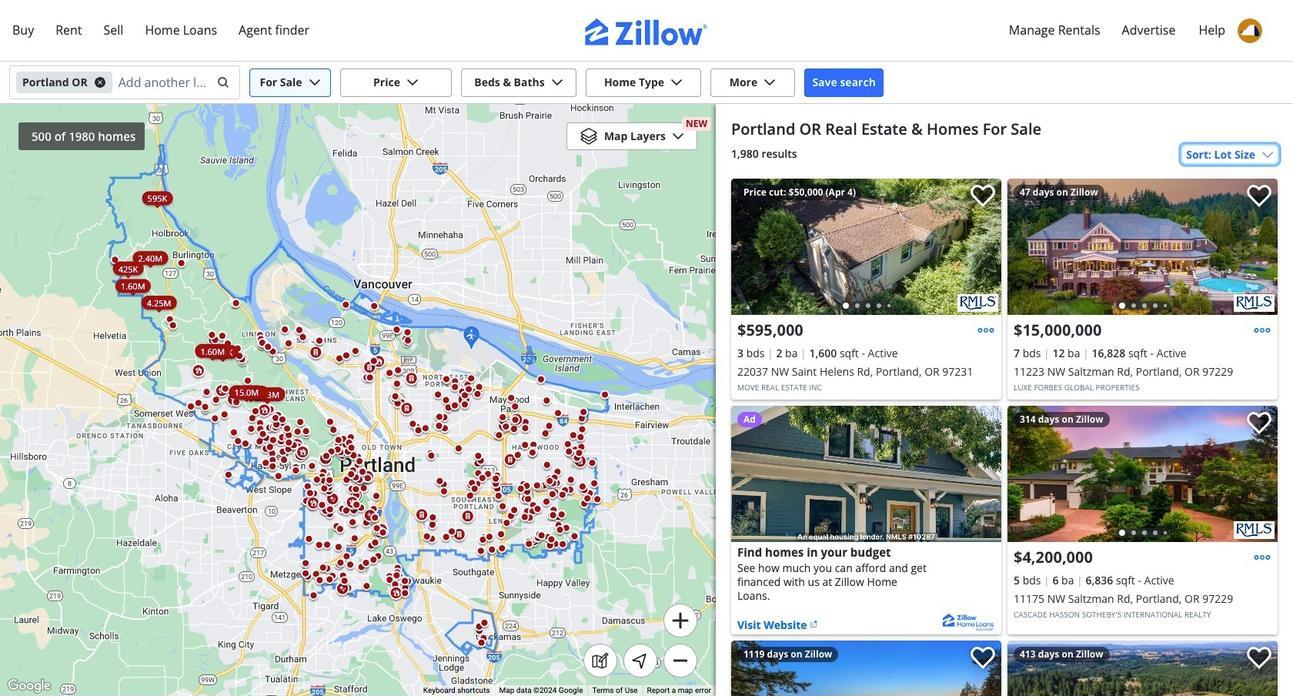 Task type: locate. For each thing, give the bounding box(es) containing it.
property images, use arrow keys to navigate, image 1 of 46 group
[[1008, 179, 1278, 319]]

main content
[[716, 104, 1294, 696]]

11175 nw saltzman rd, portland, or 97229 image
[[1008, 406, 1278, 542], [1234, 521, 1275, 539]]

property images, use arrow keys to navigate, image 1 of 47 group
[[1008, 406, 1278, 546]]

clear field image
[[215, 76, 227, 89]]

your profile default icon image
[[1238, 18, 1263, 43]]

remove tag image
[[94, 76, 106, 89]]

22037 nw saint helens rd, portland, or 97231 image
[[732, 179, 1002, 315], [958, 294, 999, 312]]

advertisement element
[[732, 406, 1002, 635]]

Add another location text field
[[118, 70, 207, 95]]

map region
[[0, 0, 753, 696]]

11223 nw saltzman rd, portland, or 97229 image
[[1008, 179, 1278, 315], [1234, 294, 1275, 312]]

property images, use arrow keys to navigate, image 1 of 34 group
[[732, 179, 1002, 319]]



Task type: describe. For each thing, give the bounding box(es) containing it.
main navigation
[[0, 0, 1294, 62]]

google image
[[4, 676, 55, 696]]

map-zoom-control-buttons group
[[664, 604, 698, 678]]

zillow logo image
[[585, 18, 709, 45]]

location outline image
[[631, 652, 650, 670]]

filters element
[[0, 62, 1294, 104]]



Task type: vqa. For each thing, say whether or not it's contained in the screenshot.
Sign In
no



